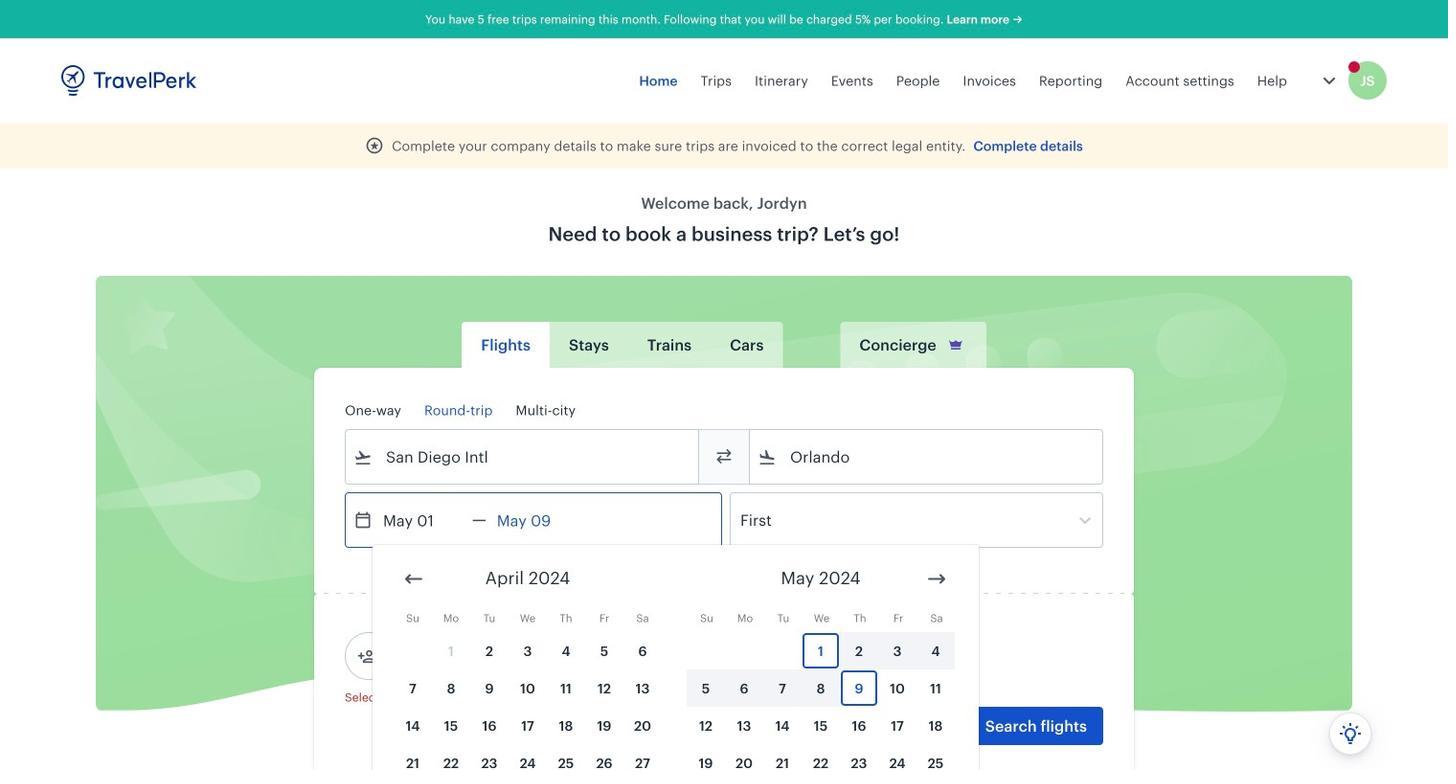 Task type: describe. For each thing, give the bounding box(es) containing it.
selected. friday, may 3, 2024 image
[[880, 633, 916, 669]]

choose thursday, may 23, 2024 as your check-out date. it's available. image
[[841, 745, 878, 770]]

choose saturday, may 25, 2024 as your check-out date. it's available. image
[[918, 745, 954, 770]]

Depart text field
[[373, 493, 472, 547]]

To search field
[[777, 442, 1078, 472]]

Add first traveler search field
[[377, 641, 576, 672]]

calendar application
[[373, 545, 1449, 770]]

selected. thursday, may 2, 2024 image
[[841, 633, 878, 669]]

choose saturday, may 18, 2024 as your check-out date. it's available. image
[[918, 708, 954, 743]]

move backward to switch to the previous month. image
[[402, 568, 425, 591]]



Task type: locate. For each thing, give the bounding box(es) containing it.
selected. saturday, may 4, 2024 image
[[918, 633, 954, 669]]

choose friday, may 10, 2024 as your check-out date. it's available. image
[[880, 671, 916, 706]]

choose saturday, may 11, 2024 as your check-out date. it's available. image
[[918, 671, 954, 706]]

choose friday, may 17, 2024 as your check-out date. it's available. image
[[880, 708, 916, 743]]

choose thursday, may 16, 2024 as your check-out date. it's available. image
[[841, 708, 878, 743]]

Return text field
[[487, 493, 586, 547]]

From search field
[[373, 442, 674, 472]]

selected as end date. thursday, may 9, 2024 image
[[841, 671, 878, 706]]

choose friday, may 24, 2024 as your check-out date. it's available. image
[[880, 745, 916, 770]]

move forward to switch to the next month. image
[[926, 568, 948, 591]]



